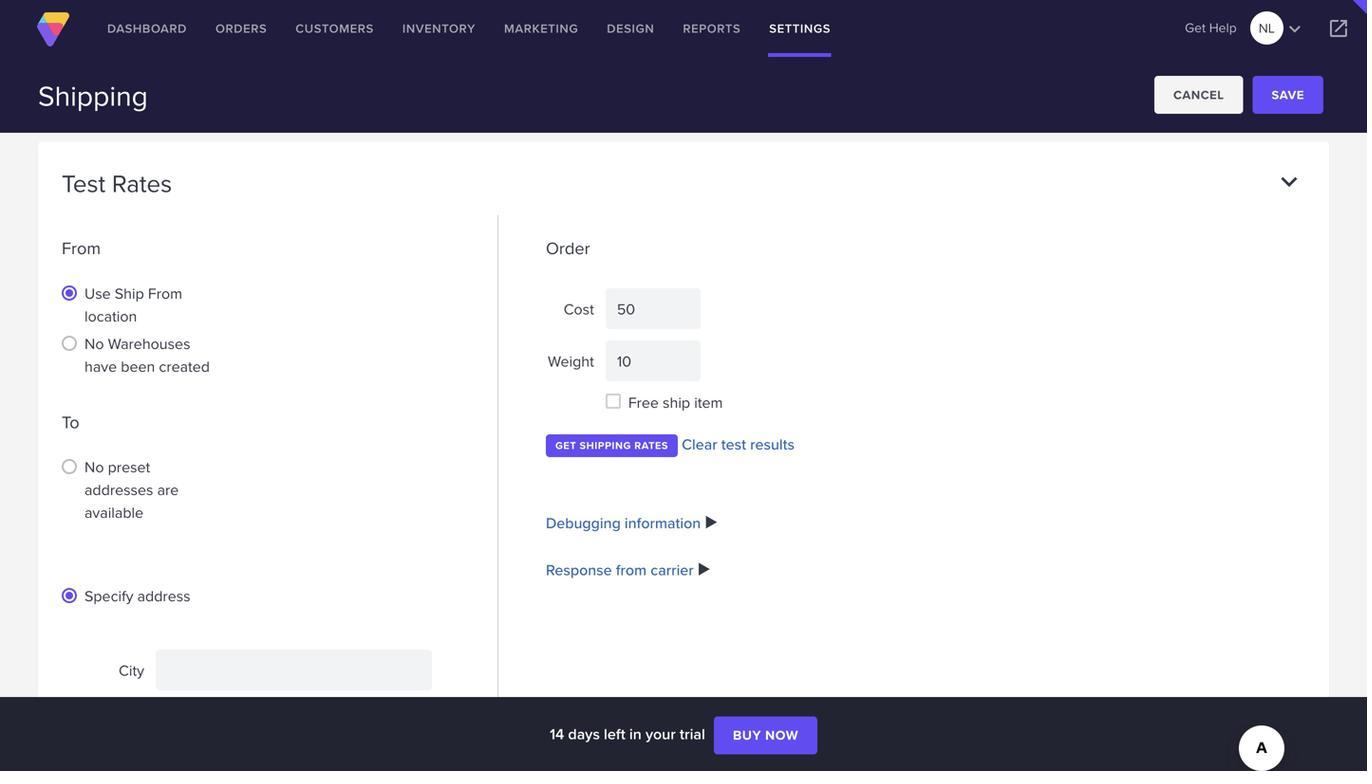 Task type: vqa. For each thing, say whether or not it's contained in the screenshot.
NL 
yes



Task type: locate. For each thing, give the bounding box(es) containing it.
item
[[694, 392, 723, 413]]

save
[[1272, 86, 1304, 104]]

0 horizontal spatial rates
[[112, 166, 172, 201]]

1 vertical spatial no
[[84, 456, 104, 478]]


[[1283, 18, 1306, 40]]

get for get shipping rates
[[555, 438, 577, 454]]

from right ship
[[148, 282, 182, 304]]

cancel
[[1173, 86, 1224, 104]]

from up use
[[62, 236, 101, 261]]

to
[[62, 410, 79, 435]]

get up debugging
[[555, 438, 577, 454]]

2 no from the top
[[84, 456, 104, 478]]

clear test results link
[[682, 433, 795, 456]]

design
[[607, 19, 654, 38]]

Weight text field
[[606, 341, 700, 382]]

response
[[546, 559, 612, 582]]

rates
[[112, 166, 172, 201], [634, 438, 668, 454]]

specify address
[[84, 586, 190, 607]]

test
[[721, 433, 746, 456]]

information
[[625, 512, 701, 535]]

clear test results
[[682, 433, 795, 456]]

14
[[550, 723, 564, 746]]

help_outline
[[323, 32, 342, 51]]

None text field
[[156, 701, 432, 734]]

no up addresses
[[84, 456, 104, 478]]

1 horizontal spatial rates
[[634, 438, 668, 454]]

1 vertical spatial rates
[[634, 438, 668, 454]]

shipping down free
[[580, 438, 631, 454]]

rates down free
[[634, 438, 668, 454]]

no
[[84, 333, 104, 355], [84, 456, 104, 478]]

no for no preset addresses are available
[[84, 456, 104, 478]]

get
[[1185, 18, 1206, 37], [555, 438, 577, 454]]

location
[[84, 305, 137, 327]]

are
[[157, 479, 179, 501]]

2 vertical spatial shipping
[[580, 438, 631, 454]]

preset
[[108, 456, 150, 478]]

Cost text field
[[606, 289, 700, 329]]

1 horizontal spatial get
[[1185, 18, 1206, 37]]

0 vertical spatial from
[[62, 236, 101, 261]]

no up have
[[84, 333, 104, 355]]

get left help
[[1185, 18, 1206, 37]]

rates inside button
[[634, 438, 668, 454]]


[[1327, 17, 1350, 40]]

allow hazardous shipping restrictions
[[134, 30, 309, 74]]

specify
[[84, 586, 133, 607]]

addresses
[[84, 479, 153, 501]]

get inside 'get shipping rates' button
[[555, 438, 577, 454]]

from
[[62, 236, 101, 261], [148, 282, 182, 304]]

have
[[84, 356, 117, 377]]

inventory
[[402, 19, 476, 38]]

1 horizontal spatial shipping
[[251, 30, 309, 51]]

nl
[[1259, 19, 1275, 38]]

0 horizontal spatial get
[[555, 438, 577, 454]]

allow
[[134, 30, 171, 51]]

0 vertical spatial rates
[[112, 166, 172, 201]]

0 vertical spatial shipping
[[251, 30, 309, 51]]

shipping down allow
[[38, 75, 148, 116]]

shipping
[[251, 30, 309, 51], [38, 75, 148, 116], [580, 438, 631, 454]]

1 vertical spatial shipping
[[38, 75, 148, 116]]

 link
[[1310, 0, 1367, 57]]

test
[[62, 166, 106, 201]]

from inside use ship from location
[[148, 282, 182, 304]]

city
[[119, 660, 144, 682]]

1 vertical spatial get
[[555, 438, 577, 454]]

now
[[765, 726, 798, 746]]

2 horizontal spatial shipping
[[580, 438, 631, 454]]

shipping up the 'restrictions'
[[251, 30, 309, 51]]

get for get help
[[1185, 18, 1206, 37]]

Postal Code text field
[[156, 651, 432, 691]]

1 horizontal spatial from
[[148, 282, 182, 304]]

rates right test
[[112, 166, 172, 201]]

no inside no warehouses have been created
[[84, 333, 104, 355]]

available
[[84, 502, 143, 524]]

free
[[628, 392, 659, 413]]

address
[[137, 586, 190, 607]]

response from carrier
[[546, 559, 694, 582]]

0 vertical spatial get
[[1185, 18, 1206, 37]]

hazardous
[[175, 30, 247, 51]]

1 vertical spatial from
[[148, 282, 182, 304]]

disabled
[[378, 31, 436, 53]]

0 vertical spatial no
[[84, 333, 104, 355]]

response from carrier link
[[546, 559, 694, 582]]

no inside no preset addresses are available
[[84, 456, 104, 478]]

buy now link
[[714, 717, 817, 755]]

settings
[[769, 19, 831, 38]]

clear
[[682, 433, 717, 456]]

0 horizontal spatial shipping
[[38, 75, 148, 116]]

use
[[84, 282, 111, 304]]

1 no from the top
[[84, 333, 104, 355]]



Task type: describe. For each thing, give the bounding box(es) containing it.
test rates
[[62, 166, 172, 201]]

reports
[[683, 19, 741, 38]]

from
[[616, 559, 647, 582]]

your
[[646, 723, 676, 746]]

nl 
[[1259, 18, 1306, 40]]

order
[[546, 236, 590, 261]]

debugging information link
[[546, 512, 701, 535]]

customers
[[296, 19, 374, 38]]

use ship from location
[[84, 282, 182, 327]]

save link
[[1253, 76, 1323, 114]]

shipping inside allow hazardous shipping restrictions
[[251, 30, 309, 51]]

left
[[604, 723, 625, 746]]

in
[[629, 723, 642, 746]]

restrictions
[[233, 52, 309, 74]]

dashboard
[[107, 19, 187, 38]]

get shipping rates
[[555, 438, 668, 454]]

days
[[568, 723, 600, 746]]

no preset addresses are available
[[84, 456, 179, 524]]

trial
[[680, 723, 705, 746]]

carrier
[[651, 559, 694, 582]]

weight
[[548, 350, 594, 372]]

debugging
[[546, 512, 621, 535]]

no warehouses have been created
[[84, 333, 210, 377]]

results
[[750, 433, 795, 456]]

get help
[[1185, 18, 1237, 37]]

buy now
[[733, 726, 798, 746]]

marketing
[[504, 19, 578, 38]]

warehouses
[[108, 333, 190, 355]]

0 horizontal spatial from
[[62, 236, 101, 261]]

buy
[[733, 726, 761, 746]]

been
[[121, 356, 155, 377]]

orders
[[215, 19, 267, 38]]

shipping inside button
[[580, 438, 631, 454]]

cost
[[564, 298, 594, 320]]

dashboard link
[[93, 0, 201, 57]]

ship
[[663, 392, 690, 413]]

debugging information
[[546, 512, 701, 535]]

created
[[159, 356, 210, 377]]

help
[[1209, 18, 1237, 37]]

cancel link
[[1154, 76, 1243, 114]]

no for no warehouses have been created
[[84, 333, 104, 355]]

get shipping rates button
[[546, 435, 678, 458]]

ship
[[115, 282, 144, 304]]

free ship item
[[628, 392, 723, 413]]

expand_more
[[1273, 166, 1305, 198]]

14 days left in your trial
[[550, 723, 709, 746]]



